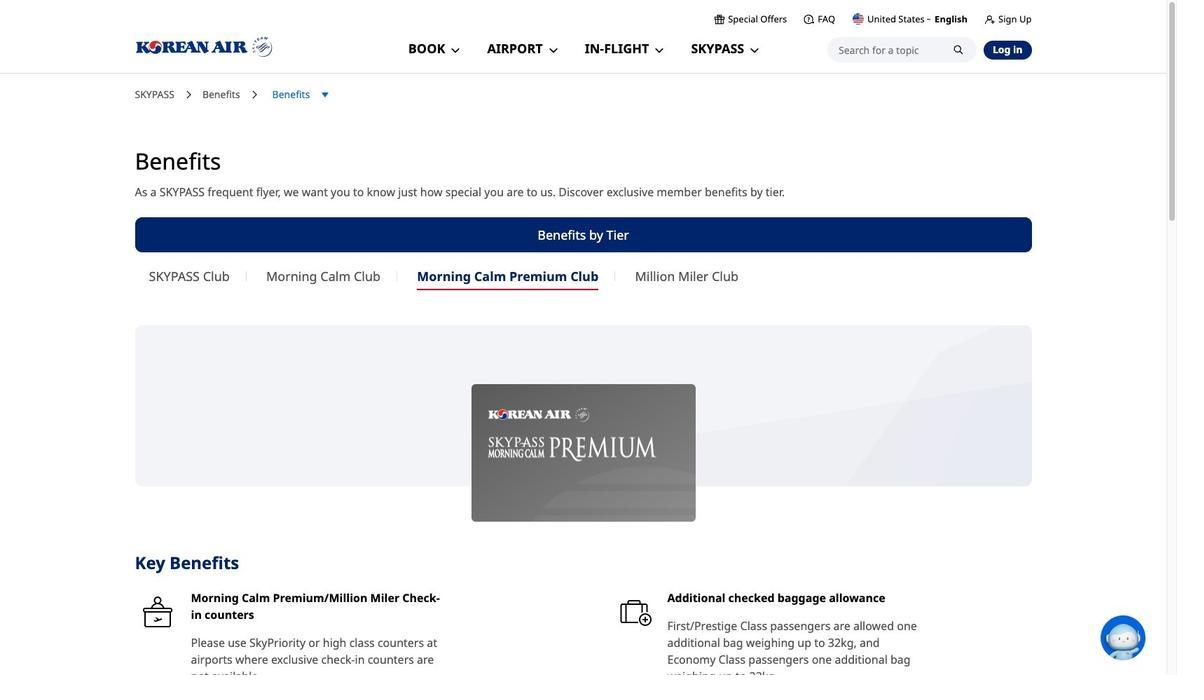 Task type: describe. For each thing, give the bounding box(es) containing it.
korean air skyteam skypass morning calm premium image
[[471, 384, 696, 522]]

benefits by tier menu
[[135, 245, 1032, 290]]



Task type: locate. For each thing, give the bounding box(es) containing it.
main content
[[0, 87, 1167, 675]]



Task type: vqa. For each thing, say whether or not it's contained in the screenshot.
Korean Air Skyteam Skypass image
no



